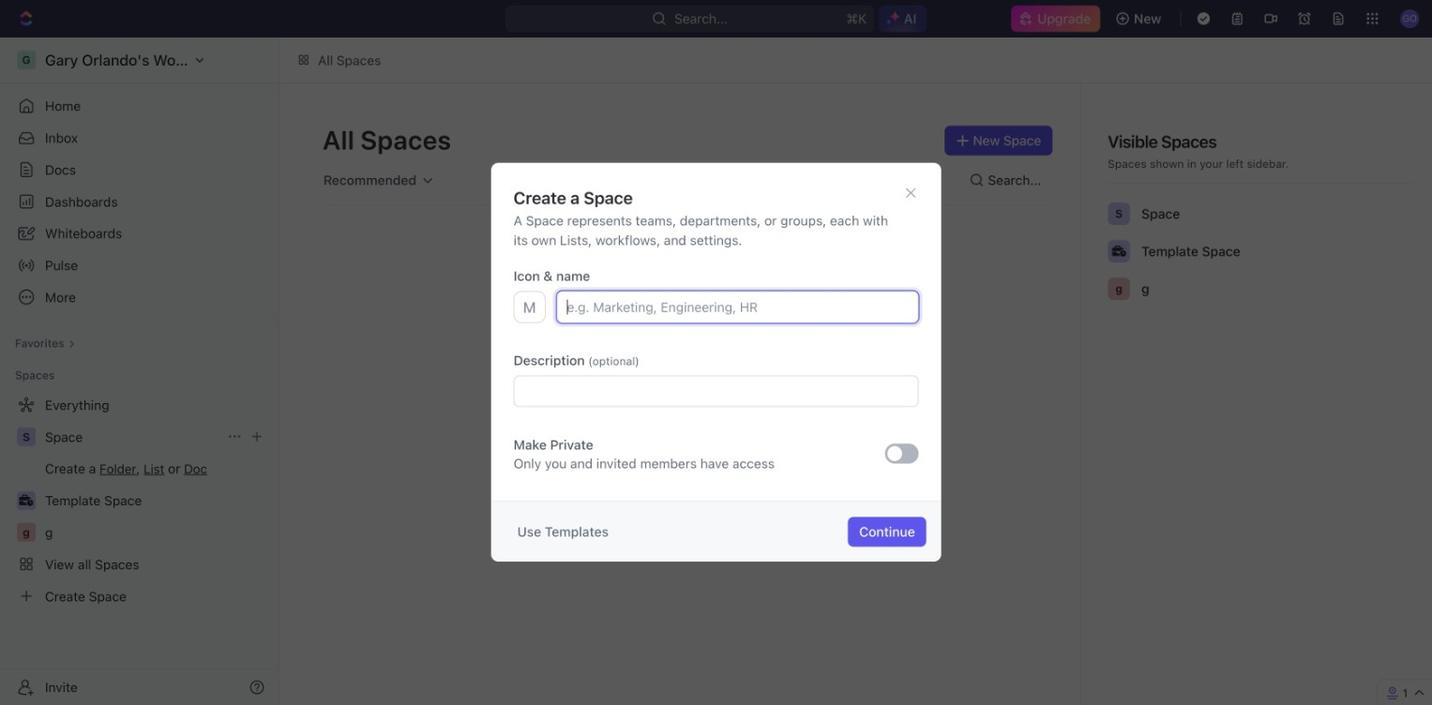 Task type: vqa. For each thing, say whether or not it's contained in the screenshot.
SPACE, , ELEMENT
yes



Task type: describe. For each thing, give the bounding box(es) containing it.
business time image
[[1112, 246, 1126, 257]]

space, , element inside sidebar navigation
[[17, 428, 36, 446]]



Task type: locate. For each thing, give the bounding box(es) containing it.
1 vertical spatial space, , element
[[17, 428, 36, 446]]

None field
[[514, 376, 919, 407]]

0 horizontal spatial space, , element
[[17, 428, 36, 446]]

1 horizontal spatial space, , element
[[1108, 203, 1131, 225]]

dialog
[[491, 163, 941, 562]]

sidebar navigation
[[0, 38, 280, 705]]

0 vertical spatial space, , element
[[1108, 203, 1131, 225]]

space, , element
[[1108, 203, 1131, 225], [17, 428, 36, 446]]

g, , element
[[1108, 278, 1131, 300]]

e.g. Marketing, Engineering, HR field
[[557, 291, 919, 323]]



